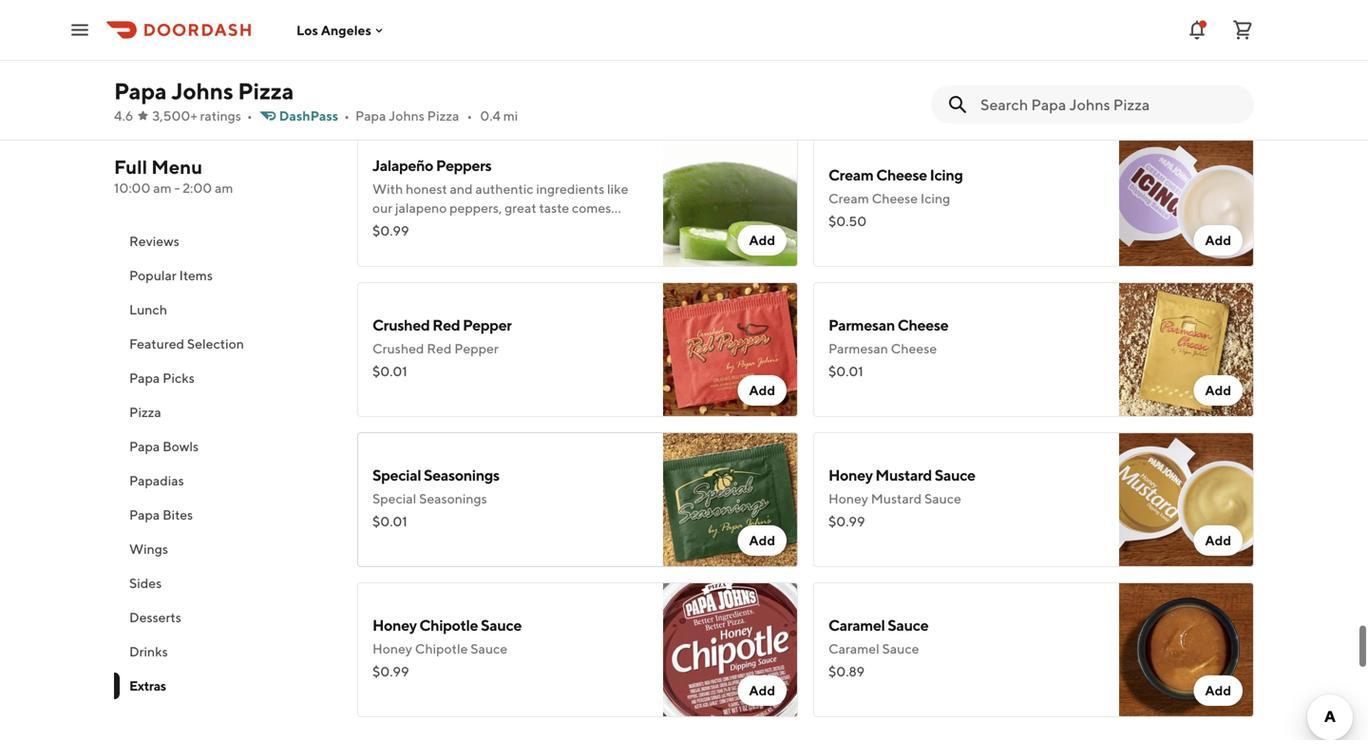 Task type: vqa. For each thing, say whether or not it's contained in the screenshot.
Egg
no



Task type: describe. For each thing, give the bounding box(es) containing it.
items
[[179, 268, 213, 283]]

drinks button
[[114, 635, 335, 669]]

ratings
[[200, 108, 241, 124]]

add button for special seasonings
[[738, 526, 787, 556]]

notification bell image
[[1186, 19, 1209, 41]]

0 vertical spatial chipotle
[[420, 616, 478, 635]]

0 items, open order cart image
[[1232, 19, 1255, 41]]

crushed red pepper crushed red pepper $0.01
[[373, 316, 512, 379]]

1 vertical spatial pepper
[[455, 341, 499, 356]]

10:00
[[114, 180, 151, 196]]

$0.01 for parmesan cheese
[[829, 364, 864, 379]]

add button for jalapeño peppers
[[738, 225, 787, 256]]

honey chipotle sauce honey chipotle sauce $0.99
[[373, 616, 522, 680]]

add button for parmesan cheese
[[1194, 375, 1243, 406]]

anchovies image
[[664, 0, 799, 117]]

2 crushed from the top
[[373, 341, 424, 356]]

jalapeño peppers image
[[664, 132, 799, 267]]

2:00
[[183, 180, 212, 196]]

dashpass
[[279, 108, 339, 124]]

popular items button
[[114, 259, 335, 293]]

angeles
[[321, 22, 372, 38]]

papa for papa bites
[[129, 507, 160, 523]]

papa for papa johns pizza • 0.4 mi
[[356, 108, 386, 124]]

papa for papa picks
[[129, 370, 160, 386]]

1 vertical spatial red
[[427, 341, 452, 356]]

desserts button
[[114, 601, 335, 635]]

$0.99 for honey chipotle sauce
[[373, 664, 409, 680]]

1 • from the left
[[247, 108, 253, 124]]

honey mustard sauce honey mustard sauce $0.99
[[829, 466, 976, 529]]

add for parmesan cheese
[[1206, 383, 1232, 398]]

$0.01 inside crushed red pepper crushed red pepper $0.01
[[373, 364, 408, 379]]

add for caramel sauce
[[1206, 683, 1232, 699]]

-
[[174, 180, 180, 196]]

1 am from the left
[[153, 180, 172, 196]]

1 cream from the top
[[829, 166, 874, 184]]

honey chipotle sauce image
[[664, 583, 799, 718]]

1 vertical spatial seasonings
[[419, 491, 487, 507]]

pizza inside "button"
[[129, 404, 161, 420]]

2 parmesan from the top
[[829, 341, 889, 356]]

papa for papa johns pizza
[[114, 77, 167, 105]]

selection
[[187, 336, 244, 352]]

honey mustard sauce image
[[1120, 433, 1255, 568]]

lunch
[[129, 302, 167, 318]]

papa bowls
[[129, 439, 199, 454]]

papa bites button
[[114, 498, 335, 532]]

pizza button
[[114, 395, 335, 430]]

papadias button
[[114, 464, 335, 498]]

add for jalapeño peppers
[[749, 232, 776, 248]]

pizza for papa johns pizza
[[238, 77, 294, 105]]

bites
[[163, 507, 193, 523]]

0 vertical spatial mustard
[[876, 466, 932, 484]]

2 caramel from the top
[[829, 641, 880, 657]]

johns for papa johns pizza
[[171, 77, 233, 105]]

extras
[[129, 678, 166, 694]]

add button for honey chipotle sauce
[[738, 676, 787, 706]]

$0.50
[[829, 213, 867, 229]]

los
[[297, 22, 318, 38]]

1 vertical spatial mustard
[[871, 491, 922, 507]]

full
[[114, 156, 147, 178]]

$0.99 for honey mustard sauce
[[829, 514, 866, 529]]

0 vertical spatial icing
[[930, 166, 964, 184]]

caramel sauce caramel sauce $0.89
[[829, 616, 929, 680]]

anchovies
[[373, 16, 443, 34]]

jalapeño
[[373, 156, 434, 174]]

featured selection button
[[114, 327, 335, 361]]

jalapeño peppers
[[373, 156, 492, 174]]

johns for papa johns pizza • 0.4 mi
[[389, 108, 425, 124]]

peppers
[[436, 156, 492, 174]]

cream cheese icing image
[[1120, 132, 1255, 267]]

papa for papa bowls
[[129, 439, 160, 454]]



Task type: locate. For each thing, give the bounding box(es) containing it.
0 vertical spatial crushed
[[373, 316, 430, 334]]

sides button
[[114, 567, 335, 601]]

$0.99
[[373, 223, 409, 239], [829, 514, 866, 529], [373, 664, 409, 680]]

• right dashpass at the top left of the page
[[344, 108, 350, 124]]

papa left picks at the left of page
[[129, 370, 160, 386]]

add
[[1206, 82, 1232, 98], [749, 232, 776, 248], [1206, 232, 1232, 248], [749, 383, 776, 398], [1206, 383, 1232, 398], [749, 533, 776, 549], [1206, 533, 1232, 549], [749, 683, 776, 699], [1206, 683, 1232, 699]]

honey
[[829, 466, 873, 484], [829, 491, 869, 507], [373, 616, 417, 635], [373, 641, 413, 657]]

cheese
[[877, 166, 928, 184], [872, 191, 918, 206], [898, 316, 949, 334], [891, 341, 937, 356]]

$0.89
[[829, 664, 865, 680]]

add for cream cheese icing
[[1206, 232, 1232, 248]]

1 horizontal spatial •
[[344, 108, 350, 124]]

papa picks
[[129, 370, 195, 386]]

papa bowls button
[[114, 430, 335, 464]]

• right ratings
[[247, 108, 253, 124]]

los angeles button
[[297, 22, 387, 38]]

seasonings
[[424, 466, 500, 484], [419, 491, 487, 507]]

2 vertical spatial pizza
[[129, 404, 161, 420]]

mi
[[504, 108, 518, 124]]

0 vertical spatial cream
[[829, 166, 874, 184]]

los angeles
[[297, 22, 372, 38]]

pepper
[[463, 316, 512, 334], [455, 341, 499, 356]]

cream cheese icing cream cheese icing $0.50
[[829, 166, 964, 229]]

add button for cream cheese icing
[[1194, 225, 1243, 256]]

$0.01 inside "parmesan cheese parmesan cheese $0.01"
[[829, 364, 864, 379]]

picks
[[163, 370, 195, 386]]

0 vertical spatial parmesan
[[829, 316, 895, 334]]

chipotle
[[420, 616, 478, 635], [415, 641, 468, 657]]

cream
[[829, 166, 874, 184], [829, 191, 870, 206]]

$0.01
[[373, 364, 408, 379], [829, 364, 864, 379], [373, 514, 408, 529]]

0.4
[[480, 108, 501, 124]]

lunch button
[[114, 293, 335, 327]]

3,500+ ratings •
[[152, 108, 253, 124]]

1 vertical spatial crushed
[[373, 341, 424, 356]]

mustard
[[876, 466, 932, 484], [871, 491, 922, 507]]

popular
[[129, 268, 177, 283]]

papa johns pizza
[[114, 77, 294, 105]]

wings
[[129, 541, 168, 557]]

2 vertical spatial $0.99
[[373, 664, 409, 680]]

3 • from the left
[[467, 108, 473, 124]]

am left -
[[153, 180, 172, 196]]

add button for caramel sauce
[[1194, 676, 1243, 706]]

open menu image
[[68, 19, 91, 41]]

0 vertical spatial special
[[373, 466, 421, 484]]

papa johns pizza • 0.4 mi
[[356, 108, 518, 124]]

4.6
[[114, 108, 133, 124]]

0 horizontal spatial pizza
[[129, 404, 161, 420]]

1 vertical spatial $0.99
[[829, 514, 866, 529]]

am right 2:00 at left top
[[215, 180, 233, 196]]

1 horizontal spatial am
[[215, 180, 233, 196]]

parmesan cheese parmesan cheese $0.01
[[829, 316, 949, 379]]

special
[[373, 466, 421, 484], [373, 491, 417, 507]]

am
[[153, 180, 172, 196], [215, 180, 233, 196]]

pizza up dashpass at the top left of the page
[[238, 77, 294, 105]]

add button for honey mustard sauce
[[1194, 526, 1243, 556]]

1 vertical spatial caramel
[[829, 641, 880, 657]]

special seasonings image
[[664, 433, 799, 568]]

papadias
[[129, 473, 184, 489]]

pizza left 0.4 on the top left
[[427, 108, 460, 124]]

1 parmesan from the top
[[829, 316, 895, 334]]

add button
[[1194, 75, 1243, 106], [738, 225, 787, 256], [1194, 225, 1243, 256], [738, 375, 787, 406], [1194, 375, 1243, 406], [738, 526, 787, 556], [1194, 526, 1243, 556], [738, 676, 787, 706], [1194, 676, 1243, 706]]

$0.99 inside honey mustard sauce honey mustard sauce $0.99
[[829, 514, 866, 529]]

1 vertical spatial icing
[[921, 191, 951, 206]]

1 vertical spatial chipotle
[[415, 641, 468, 657]]

featured
[[129, 336, 185, 352]]

red
[[433, 316, 460, 334], [427, 341, 452, 356]]

johns
[[171, 77, 233, 105], [389, 108, 425, 124]]

1 horizontal spatial johns
[[389, 108, 425, 124]]

special zesty sauce image
[[1120, 0, 1255, 117]]

1 vertical spatial pizza
[[427, 108, 460, 124]]

pizza down papa picks
[[129, 404, 161, 420]]

2 cream from the top
[[829, 191, 870, 206]]

sides
[[129, 576, 162, 591]]

2 special from the top
[[373, 491, 417, 507]]

dashpass •
[[279, 108, 350, 124]]

1 crushed from the top
[[373, 316, 430, 334]]

drinks
[[129, 644, 168, 660]]

1 vertical spatial special
[[373, 491, 417, 507]]

caramel sauce image
[[1120, 583, 1255, 718]]

2 horizontal spatial pizza
[[427, 108, 460, 124]]

popular items
[[129, 268, 213, 283]]

2 • from the left
[[344, 108, 350, 124]]

0 horizontal spatial johns
[[171, 77, 233, 105]]

0 vertical spatial pepper
[[463, 316, 512, 334]]

reviews button
[[114, 224, 335, 259]]

crushed red pepper image
[[664, 282, 799, 417]]

bowls
[[163, 439, 199, 454]]

papa picks button
[[114, 361, 335, 395]]

1 vertical spatial parmesan
[[829, 341, 889, 356]]

•
[[247, 108, 253, 124], [344, 108, 350, 124], [467, 108, 473, 124]]

0 vertical spatial $0.99
[[373, 223, 409, 239]]

1 special from the top
[[373, 466, 421, 484]]

papa up 4.6
[[114, 77, 167, 105]]

special seasonings special seasonings $0.01
[[373, 466, 500, 529]]

1 caramel from the top
[[829, 616, 885, 635]]

papa
[[114, 77, 167, 105], [356, 108, 386, 124], [129, 370, 160, 386], [129, 439, 160, 454], [129, 507, 160, 523]]

menu
[[151, 156, 203, 178]]

wings button
[[114, 532, 335, 567]]

pizza for papa johns pizza • 0.4 mi
[[427, 108, 460, 124]]

papa left bites
[[129, 507, 160, 523]]

$0.01 inside special seasonings special seasonings $0.01
[[373, 514, 408, 529]]

$0.01 for special seasonings
[[373, 514, 408, 529]]

0 vertical spatial pizza
[[238, 77, 294, 105]]

crushed
[[373, 316, 430, 334], [373, 341, 424, 356]]

papa right dashpass •
[[356, 108, 386, 124]]

$0.99 inside honey chipotle sauce honey chipotle sauce $0.99
[[373, 664, 409, 680]]

3,500+
[[152, 108, 197, 124]]

add for honey mustard sauce
[[1206, 533, 1232, 549]]

pizza
[[238, 77, 294, 105], [427, 108, 460, 124], [129, 404, 161, 420]]

featured selection
[[129, 336, 244, 352]]

parmesan
[[829, 316, 895, 334], [829, 341, 889, 356]]

icing
[[930, 166, 964, 184], [921, 191, 951, 206]]

parmesan cheese image
[[1120, 282, 1255, 417]]

sauce
[[935, 466, 976, 484], [925, 491, 962, 507], [481, 616, 522, 635], [888, 616, 929, 635], [471, 641, 508, 657], [883, 641, 920, 657]]

full menu 10:00 am - 2:00 am
[[114, 156, 233, 196]]

caramel
[[829, 616, 885, 635], [829, 641, 880, 657]]

desserts
[[129, 610, 181, 626]]

add for crushed red pepper
[[749, 383, 776, 398]]

Item Search search field
[[981, 94, 1240, 115]]

0 vertical spatial johns
[[171, 77, 233, 105]]

0 horizontal spatial am
[[153, 180, 172, 196]]

0 vertical spatial caramel
[[829, 616, 885, 635]]

1 vertical spatial cream
[[829, 191, 870, 206]]

add button for crushed red pepper
[[738, 375, 787, 406]]

1 horizontal spatial pizza
[[238, 77, 294, 105]]

papa left bowls in the left bottom of the page
[[129, 439, 160, 454]]

1 vertical spatial johns
[[389, 108, 425, 124]]

0 vertical spatial seasonings
[[424, 466, 500, 484]]

papa bites
[[129, 507, 193, 523]]

• left 0.4 on the top left
[[467, 108, 473, 124]]

reviews
[[129, 233, 180, 249]]

johns up 3,500+ ratings •
[[171, 77, 233, 105]]

2 am from the left
[[215, 180, 233, 196]]

2 horizontal spatial •
[[467, 108, 473, 124]]

0 vertical spatial red
[[433, 316, 460, 334]]

0 horizontal spatial •
[[247, 108, 253, 124]]

add for special seasonings
[[749, 533, 776, 549]]

add for honey chipotle sauce
[[749, 683, 776, 699]]

johns up jalapeño
[[389, 108, 425, 124]]



